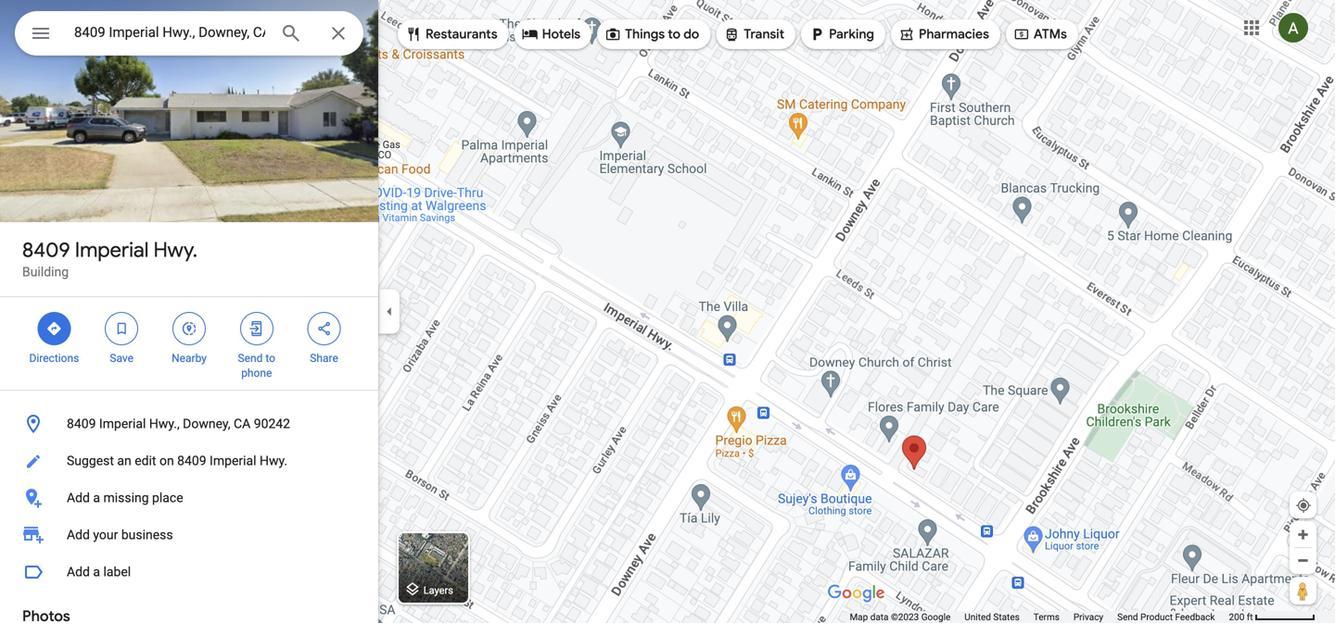 Task type: locate. For each thing, give the bounding box(es) containing it.
add left the your at the bottom
[[67, 528, 90, 543]]

2 vertical spatial 8409
[[177, 454, 206, 469]]


[[605, 24, 621, 45]]

label
[[103, 565, 131, 580]]

1 vertical spatial 8409
[[67, 417, 96, 432]]

save
[[110, 352, 134, 365]]

nearby
[[172, 352, 207, 365]]

 transit
[[723, 24, 784, 45]]

hwy.,
[[149, 417, 180, 432]]

imperial inside "button"
[[99, 417, 146, 432]]

1 vertical spatial to
[[266, 352, 275, 365]]

add for add your business
[[67, 528, 90, 543]]

edit
[[135, 454, 156, 469]]

imperial
[[75, 237, 149, 263], [99, 417, 146, 432], [210, 454, 256, 469]]

1 horizontal spatial send
[[1117, 612, 1138, 624]]

90242
[[254, 417, 290, 432]]

8409 imperial hwy., downey, ca 90242 button
[[0, 406, 378, 443]]

200 ft button
[[1229, 612, 1316, 624]]

0 vertical spatial a
[[93, 491, 100, 506]]

send product feedback
[[1117, 612, 1215, 624]]

 restaurants
[[405, 24, 498, 45]]

2 add from the top
[[67, 528, 90, 543]]

data
[[870, 612, 889, 624]]


[[316, 319, 332, 339]]

layers
[[423, 585, 453, 597]]

suggest an edit on 8409 imperial hwy.
[[67, 454, 288, 469]]

share
[[310, 352, 338, 365]]

things
[[625, 26, 665, 43]]

1 vertical spatial send
[[1117, 612, 1138, 624]]

feedback
[[1175, 612, 1215, 624]]

0 horizontal spatial to
[[266, 352, 275, 365]]

imperial inside 8409 imperial hwy. building
[[75, 237, 149, 263]]

map data ©2023 google
[[850, 612, 951, 624]]

hwy.
[[153, 237, 197, 263], [260, 454, 288, 469]]

footer containing map data ©2023 google
[[850, 612, 1229, 624]]

downey,
[[183, 417, 230, 432]]


[[809, 24, 825, 45]]

hwy. down 90242
[[260, 454, 288, 469]]

ca
[[234, 417, 251, 432]]

a for missing
[[93, 491, 100, 506]]

2 vertical spatial imperial
[[210, 454, 256, 469]]

place
[[152, 491, 183, 506]]

send left product
[[1117, 612, 1138, 624]]

to
[[668, 26, 681, 43], [266, 352, 275, 365]]

1 vertical spatial add
[[67, 528, 90, 543]]

8409 up building
[[22, 237, 70, 263]]

8409 up the suggest
[[67, 417, 96, 432]]

add down the suggest
[[67, 491, 90, 506]]

send
[[238, 352, 263, 365], [1117, 612, 1138, 624]]

show street view coverage image
[[1290, 578, 1317, 605]]

pharmacies
[[919, 26, 989, 43]]

send up phone
[[238, 352, 263, 365]]

None field
[[74, 21, 265, 44]]


[[522, 24, 538, 45]]

3 add from the top
[[67, 565, 90, 580]]

1 a from the top
[[93, 491, 100, 506]]

0 vertical spatial hwy.
[[153, 237, 197, 263]]

a left missing
[[93, 491, 100, 506]]

footer
[[850, 612, 1229, 624]]

add your business link
[[0, 517, 378, 554]]

1 vertical spatial imperial
[[99, 417, 146, 432]]

add left label
[[67, 565, 90, 580]]

send to phone
[[238, 352, 275, 380]]

product
[[1140, 612, 1173, 624]]

phone
[[241, 367, 272, 380]]

add a missing place
[[67, 491, 183, 506]]


[[113, 319, 130, 339]]

send inside button
[[1117, 612, 1138, 624]]

imperial up 
[[75, 237, 149, 263]]

hwy. up 
[[153, 237, 197, 263]]


[[30, 20, 52, 47]]

a
[[93, 491, 100, 506], [93, 565, 100, 580]]

add
[[67, 491, 90, 506], [67, 528, 90, 543], [67, 565, 90, 580]]

200
[[1229, 612, 1245, 624]]

add a label
[[67, 565, 131, 580]]

 parking
[[809, 24, 874, 45]]


[[723, 24, 740, 45]]

8409
[[22, 237, 70, 263], [67, 417, 96, 432], [177, 454, 206, 469]]

an
[[117, 454, 131, 469]]

 pharmacies
[[898, 24, 989, 45]]

to left do
[[668, 26, 681, 43]]

terms button
[[1034, 612, 1060, 624]]

to up phone
[[266, 352, 275, 365]]


[[181, 319, 197, 339]]

a left label
[[93, 565, 100, 580]]

show your location image
[[1295, 498, 1312, 515]]

0 horizontal spatial send
[[238, 352, 263, 365]]

8409 inside 8409 imperial hwy. building
[[22, 237, 70, 263]]

8409 for hwy.
[[22, 237, 70, 263]]

0 horizontal spatial hwy.
[[153, 237, 197, 263]]

add for add a label
[[67, 565, 90, 580]]

1 vertical spatial a
[[93, 565, 100, 580]]

0 vertical spatial imperial
[[75, 237, 149, 263]]

8409 inside "button"
[[67, 417, 96, 432]]

united states
[[965, 612, 1020, 624]]

0 vertical spatial to
[[668, 26, 681, 43]]

imperial inside button
[[210, 454, 256, 469]]

2 a from the top
[[93, 565, 100, 580]]

send inside send to phone
[[238, 352, 263, 365]]

privacy
[[1074, 612, 1103, 624]]

0 vertical spatial send
[[238, 352, 263, 365]]

2 vertical spatial add
[[67, 565, 90, 580]]

8409 imperial hwy. main content
[[0, 0, 378, 624]]

on
[[159, 454, 174, 469]]

terms
[[1034, 612, 1060, 624]]

1 vertical spatial hwy.
[[260, 454, 288, 469]]

imperial down ca
[[210, 454, 256, 469]]

 hotels
[[522, 24, 581, 45]]

0 vertical spatial add
[[67, 491, 90, 506]]

8409 right on
[[177, 454, 206, 469]]

imperial up an
[[99, 417, 146, 432]]

your
[[93, 528, 118, 543]]

1 add from the top
[[67, 491, 90, 506]]

to inside " things to do"
[[668, 26, 681, 43]]


[[405, 24, 422, 45]]

imperial for hwy.
[[75, 237, 149, 263]]

send product feedback button
[[1117, 612, 1215, 624]]

1 horizontal spatial to
[[668, 26, 681, 43]]

0 vertical spatial 8409
[[22, 237, 70, 263]]

1 horizontal spatial hwy.
[[260, 454, 288, 469]]

to inside send to phone
[[266, 352, 275, 365]]

zoom out image
[[1296, 554, 1310, 568]]

states
[[993, 612, 1020, 624]]



Task type: vqa. For each thing, say whether or not it's contained in the screenshot.
A related to missing
yes



Task type: describe. For each thing, give the bounding box(es) containing it.
google maps element
[[0, 0, 1335, 624]]

 search field
[[15, 11, 363, 59]]

hwy. inside button
[[260, 454, 288, 469]]

business
[[121, 528, 173, 543]]

hwy. inside 8409 imperial hwy. building
[[153, 237, 197, 263]]

send for send product feedback
[[1117, 612, 1138, 624]]

8409 imperial hwy., downey, ca 90242
[[67, 417, 290, 432]]

send for send to phone
[[238, 352, 263, 365]]

parking
[[829, 26, 874, 43]]

do
[[684, 26, 699, 43]]

footer inside google maps element
[[850, 612, 1229, 624]]

 button
[[15, 11, 67, 59]]

none field inside 8409 imperial hwy., downey, ca 90242 field
[[74, 21, 265, 44]]

imperial for hwy.,
[[99, 417, 146, 432]]

suggest
[[67, 454, 114, 469]]

directions
[[29, 352, 79, 365]]

add for add a missing place
[[67, 491, 90, 506]]

8409 for hwy.,
[[67, 417, 96, 432]]

add a label button
[[0, 554, 378, 592]]

suggest an edit on 8409 imperial hwy. button
[[0, 443, 378, 480]]

ft
[[1247, 612, 1253, 624]]

zoom in image
[[1296, 528, 1310, 542]]


[[898, 24, 915, 45]]

google
[[921, 612, 951, 624]]

add your business
[[67, 528, 173, 543]]

building
[[22, 265, 69, 280]]

united states button
[[965, 612, 1020, 624]]

 atms
[[1013, 24, 1067, 45]]

atms
[[1034, 26, 1067, 43]]

collapse side panel image
[[379, 302, 400, 322]]

add a missing place button
[[0, 480, 378, 517]]

hotels
[[542, 26, 581, 43]]

©2023
[[891, 612, 919, 624]]

8409 inside button
[[177, 454, 206, 469]]

transit
[[744, 26, 784, 43]]

map
[[850, 612, 868, 624]]


[[1013, 24, 1030, 45]]

restaurants
[[426, 26, 498, 43]]

8409 imperial hwy. building
[[22, 237, 197, 280]]

200 ft
[[1229, 612, 1253, 624]]

actions for 8409 imperial hwy. region
[[0, 298, 378, 390]]


[[46, 319, 62, 339]]

united
[[965, 612, 991, 624]]

privacy button
[[1074, 612, 1103, 624]]

8409 Imperial Hwy., Downey, CA 90242 field
[[15, 11, 363, 56]]

a for label
[[93, 565, 100, 580]]

google account: angela cha  
(angela.cha@adept.ai) image
[[1279, 13, 1308, 43]]


[[248, 319, 265, 339]]

 things to do
[[605, 24, 699, 45]]

missing
[[103, 491, 149, 506]]



